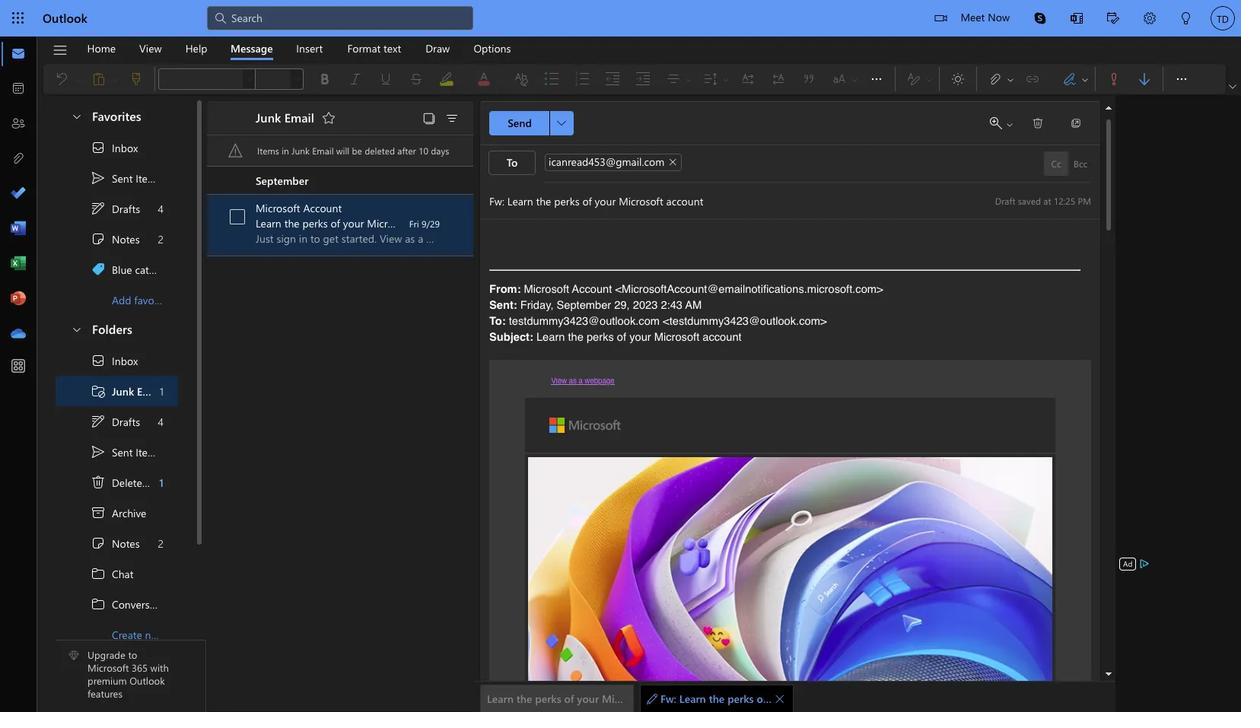 Task type: vqa. For each thing, say whether or not it's contained in the screenshot.
first sent from the bottom of the Application containing Outlook
yes



Task type: locate. For each thing, give the bounding box(es) containing it.
outlook up  button
[[43, 10, 87, 26]]

 for  popup button
[[1175, 72, 1190, 87]]

 tree item down  tree item at the left bottom of the page
[[56, 559, 178, 589]]

view inside "reading pane" main content
[[551, 376, 567, 385]]

 inside  
[[1006, 75, 1016, 84]]

 inbox down favorites tree item
[[91, 140, 138, 155]]

0 vertical spatial account
[[303, 201, 342, 215]]

2 sent from the top
[[112, 445, 133, 459]]

 right  popup button
[[1229, 83, 1237, 91]]

 notes inside favorites tree
[[91, 231, 140, 247]]

 left folders
[[71, 323, 83, 335]]

 sent items up deleted
[[91, 445, 161, 460]]

view
[[139, 41, 162, 55], [551, 376, 567, 385]]

inbox down favorites tree item
[[112, 140, 138, 155]]

1 vertical spatial 
[[91, 414, 106, 429]]

account inside learn the perks of your microsoft account button
[[651, 692, 690, 706]]

application
[[0, 0, 1242, 713]]

 tree item
[[56, 163, 178, 193], [56, 437, 178, 467]]

your inside from: microsoft account <microsoftaccount@emailnotifications.microsoft.com> sent: friday, september 29, 2023 2:43 am to: testdummy3423@outlook.com <testdummy3423@outlook.com> subject: learn the perks of your microsoft account
[[630, 331, 651, 343]]

0 vertical spatial sent
[[112, 171, 133, 185]]

 right send button at left top
[[557, 119, 566, 128]]

 inside favorites tree item
[[71, 110, 83, 122]]

 inside  dropdown button
[[557, 119, 566, 128]]

as
[[569, 376, 577, 385]]

0 vertical spatial notes
[[112, 232, 140, 246]]

 up 
[[91, 475, 106, 490]]

1  inbox from the top
[[91, 140, 138, 155]]

tags group
[[1099, 64, 1160, 94]]

1  drafts from the top
[[91, 201, 140, 216]]

 right 
[[1006, 75, 1016, 84]]

0 horizontal spatial view
[[139, 41, 162, 55]]

microsoft left '9/29'
[[367, 216, 412, 231]]

perks inside from: microsoft account <microsoftaccount@emailnotifications.microsoft.com> sent: friday, september 29, 2023 2:43 am to: testdummy3423@outlook.com <testdummy3423@outlook.com> subject: learn the perks of your microsoft account
[[587, 331, 614, 343]]

notes up chat
[[112, 536, 140, 551]]

0 vertical spatial 1
[[160, 384, 164, 399]]

 tree item down favorites tree item
[[56, 163, 178, 193]]

 tree item
[[56, 224, 178, 254], [56, 528, 178, 559]]

0 vertical spatial  tree item
[[56, 224, 178, 254]]

the
[[284, 216, 300, 231], [568, 331, 584, 343], [517, 692, 532, 706], [709, 692, 725, 706]]

view as a webpage
[[551, 376, 615, 385]]


[[1071, 12, 1083, 24]]

2  notes from the top
[[91, 536, 140, 551]]

1 vertical spatial 
[[91, 353, 106, 368]]

2 4 from the top
[[158, 415, 164, 429]]

 inbox
[[91, 140, 138, 155], [91, 353, 138, 368]]

0 vertical spatial junk
[[256, 109, 281, 125]]

items right deleted
[[151, 475, 177, 490]]

0 vertical spatial email
[[285, 109, 314, 125]]

 drafts for 
[[91, 201, 140, 216]]

 archive
[[91, 505, 147, 521]]

 inside favorites tree
[[91, 201, 106, 216]]

perks inside button
[[535, 692, 562, 706]]

 right  
[[1032, 117, 1044, 129]]

 button
[[1099, 67, 1130, 91]]

0 vertical spatial  sent items
[[91, 171, 161, 186]]

 tree item down  archive
[[56, 528, 178, 559]]

1 horizontal spatial learn the perks of your microsoft account
[[487, 692, 690, 706]]

inbox
[[112, 140, 138, 155], [112, 354, 138, 368]]

1 horizontal spatial september
[[557, 299, 611, 311]]

account
[[415, 216, 452, 231], [703, 331, 742, 343], [651, 692, 690, 706], [844, 692, 882, 706]]

microsoft right 
[[795, 692, 841, 706]]

1 vertical spatial 
[[91, 445, 106, 460]]


[[91, 201, 106, 216], [91, 414, 106, 429]]

1 vertical spatial 
[[91, 475, 106, 490]]

0 horizontal spatial 
[[91, 475, 106, 490]]

1 vertical spatial  tree item
[[56, 346, 178, 376]]

 button left folders
[[63, 315, 89, 343]]

2  tree item from the top
[[56, 407, 178, 437]]

 up 
[[91, 231, 106, 247]]

2 inside favorites tree
[[158, 232, 164, 246]]

0 vertical spatial 
[[1229, 83, 1237, 91]]

tab list containing home
[[75, 37, 523, 60]]

account down "september" 'heading'
[[303, 201, 342, 215]]

message
[[231, 41, 273, 55]]

1 vertical spatial 
[[557, 119, 566, 128]]

 inside "button"
[[1032, 117, 1044, 129]]

onedrive image
[[11, 327, 26, 342]]

junk down font size text box
[[256, 109, 281, 125]]

junk email 
[[256, 109, 336, 126]]

people image
[[11, 116, 26, 132]]

favorites tree item
[[56, 102, 178, 132]]

view as a webpage link
[[551, 376, 615, 385]]

2  tree item from the top
[[56, 528, 178, 559]]

 drafts inside tree
[[91, 414, 140, 429]]


[[91, 384, 106, 399]]

inbox for 
[[112, 140, 138, 155]]


[[245, 75, 254, 84], [293, 75, 302, 84], [1006, 75, 1016, 84], [1081, 75, 1090, 84], [71, 110, 83, 122], [1006, 120, 1015, 129], [71, 323, 83, 335]]

29,
[[615, 299, 630, 311]]

1 vertical spatial 
[[91, 597, 106, 612]]


[[1108, 12, 1120, 24]]

4 down  junk email 1 at the bottom left
[[158, 415, 164, 429]]

items left in
[[257, 145, 279, 157]]

testdummy3423@outlook.com
[[509, 315, 660, 327]]

perks
[[303, 216, 328, 231], [587, 331, 614, 343], [535, 692, 562, 706], [728, 692, 754, 706]]

 button
[[862, 64, 892, 94]]

1  notes from the top
[[91, 231, 140, 247]]

from:
[[489, 283, 521, 295]]

september inside from: microsoft account <microsoftaccount@emailnotifications.microsoft.com> sent: friday, september 29, 2023 2:43 am to: testdummy3423@outlook.com <testdummy3423@outlook.com> subject: learn the perks of your microsoft account
[[557, 299, 611, 311]]

1 horizontal spatial 
[[1032, 117, 1044, 129]]

2  inbox from the top
[[91, 353, 138, 368]]

 inside favorites tree
[[91, 231, 106, 247]]

4 inside favorites tree
[[158, 201, 164, 216]]

 button
[[419, 107, 440, 129]]

0 vertical spatial 
[[91, 566, 106, 582]]

2  from the top
[[91, 353, 106, 368]]

 tree item up blue on the left top
[[56, 224, 178, 254]]

 search field
[[207, 0, 473, 34]]

items inside  deleted items
[[151, 475, 177, 490]]

the inside button
[[517, 692, 532, 706]]

0 vertical spatial september
[[256, 173, 309, 188]]

2  from the top
[[91, 445, 106, 460]]

september heading
[[207, 167, 473, 195]]

1 horizontal spatial outlook
[[130, 675, 165, 688]]

microsoft left fw:
[[602, 692, 648, 706]]

view left 'help'
[[139, 41, 162, 55]]

 button inside folders tree item
[[63, 315, 89, 343]]

your inside message list list box
[[343, 216, 364, 231]]

0 vertical spatial outlook
[[43, 10, 87, 26]]

0 vertical spatial 
[[91, 171, 106, 186]]

cc button
[[1044, 151, 1069, 176]]

mail image
[[11, 46, 26, 62]]

2023
[[633, 299, 658, 311]]

1 vertical spatial outlook
[[130, 675, 165, 688]]

email left  button
[[285, 109, 314, 125]]

 tree item inside tree
[[56, 528, 178, 559]]

 right 
[[1081, 75, 1090, 84]]

 down favorites tree item
[[91, 140, 106, 155]]

1 vertical spatial account
[[572, 283, 612, 295]]

deleted
[[112, 475, 148, 490]]

0 vertical spatial learn the perks of your microsoft account
[[256, 216, 452, 231]]

 for  dropdown button
[[869, 72, 885, 87]]

 button
[[45, 37, 75, 63]]

 chat
[[91, 566, 134, 582]]

1  tree item from the top
[[56, 193, 178, 224]]

1 sent from the top
[[112, 171, 133, 185]]

 tree item down favorites
[[56, 132, 178, 163]]

will
[[336, 145, 350, 157]]


[[228, 143, 244, 158]]

notes inside tree
[[112, 536, 140, 551]]

 left favorites
[[71, 110, 83, 122]]

 button
[[1061, 111, 1092, 136]]

2 inbox from the top
[[112, 354, 138, 368]]

 tree item up deleted
[[56, 437, 178, 467]]

am
[[686, 299, 702, 311]]

outlook banner
[[0, 0, 1242, 39]]

2 down  tree item at the left bottom of the page
[[158, 536, 164, 551]]

 inside folders tree item
[[71, 323, 83, 335]]

1 1 from the top
[[160, 384, 164, 399]]

inbox up  junk email 1 at the bottom left
[[112, 354, 138, 368]]

send button
[[489, 111, 550, 136]]

1 vertical spatial 
[[91, 536, 106, 551]]

 inbox up  tree item
[[91, 353, 138, 368]]

 tree item down  junk email 1 at the bottom left
[[56, 407, 178, 437]]

 notes down  tree item at the left bottom of the page
[[91, 536, 140, 551]]

9/29
[[422, 218, 440, 230]]

1 horizontal spatial 
[[1175, 72, 1190, 87]]

favorite
[[134, 293, 170, 307]]

 inside favorites tree
[[91, 140, 106, 155]]

items down favorites tree item
[[136, 171, 161, 185]]

1 notes from the top
[[112, 232, 140, 246]]

 inside dropdown button
[[869, 72, 885, 87]]

1 horizontal spatial view
[[551, 376, 567, 385]]

of inside button
[[565, 692, 574, 706]]

fw:
[[661, 692, 677, 706]]

drafts up blue on the left top
[[112, 201, 140, 216]]

1 horizontal spatial junk
[[256, 109, 281, 125]]

 button
[[775, 689, 786, 710]]

0 vertical spatial inbox
[[112, 140, 138, 155]]

1 vertical spatial learn the perks of your microsoft account
[[487, 692, 690, 706]]

 inbox for 
[[91, 140, 138, 155]]

1  sent items from the top
[[91, 171, 161, 186]]

1  from the top
[[91, 201, 106, 216]]

1 horizontal spatial 
[[1229, 83, 1237, 91]]

0 horizontal spatial outlook
[[43, 10, 87, 26]]

1 vertical spatial  sent items
[[91, 445, 161, 460]]

september down in
[[256, 173, 309, 188]]

2  sent items from the top
[[91, 445, 161, 460]]

0 vertical spatial 
[[91, 140, 106, 155]]

 button left favorites
[[63, 102, 89, 130]]

drafts
[[112, 201, 140, 216], [112, 415, 140, 429]]

1  tree item from the top
[[56, 132, 178, 163]]

1
[[160, 384, 164, 399], [159, 475, 164, 490]]

1 drafts from the top
[[112, 201, 140, 216]]

sent up  tree item
[[112, 445, 133, 459]]

1 vertical spatial sent
[[112, 445, 133, 459]]

 down favorites tree item
[[91, 171, 106, 186]]

junk right 
[[112, 384, 134, 399]]

microsoft up features
[[88, 662, 129, 675]]

 button
[[1226, 79, 1240, 94]]

view inside button
[[139, 41, 162, 55]]


[[1107, 72, 1122, 87]]

2 drafts from the top
[[112, 415, 140, 429]]

1  tree item from the top
[[56, 163, 178, 193]]


[[1181, 12, 1193, 24]]

learn inside message list list box
[[256, 216, 282, 231]]

 tree item down folders
[[56, 346, 178, 376]]

 tree item
[[56, 467, 178, 498]]

 drafts inside favorites tree
[[91, 201, 140, 216]]

subject:
[[489, 331, 534, 343]]

september up testdummy3423@outlook.com
[[557, 299, 611, 311]]


[[91, 231, 106, 247], [91, 536, 106, 551]]

4
[[158, 201, 164, 216], [158, 415, 164, 429]]

add favorite
[[112, 293, 170, 307]]

2  from the top
[[91, 414, 106, 429]]

 notes up  tree item
[[91, 231, 140, 247]]

2 notes from the top
[[112, 536, 140, 551]]

set your advertising preferences image
[[1139, 558, 1151, 570]]

ad
[[1124, 559, 1133, 569]]

1  from the top
[[91, 171, 106, 186]]

1 vertical spatial  inbox
[[91, 353, 138, 368]]

 for 
[[91, 414, 106, 429]]

0 vertical spatial  drafts
[[91, 201, 140, 216]]

1 vertical spatial  tree item
[[56, 407, 178, 437]]

 tree item
[[56, 132, 178, 163], [56, 346, 178, 376]]

 down 
[[91, 414, 106, 429]]

2  drafts from the top
[[91, 414, 140, 429]]

 inside popup button
[[1175, 72, 1190, 87]]

word image
[[11, 222, 26, 237]]

1 right 
[[160, 384, 164, 399]]

2:43
[[661, 299, 683, 311]]

 tree item down  chat
[[56, 589, 178, 620]]

0 vertical spatial  tree item
[[56, 132, 178, 163]]

0 vertical spatial  inbox
[[91, 140, 138, 155]]

junk right in
[[292, 145, 310, 157]]

sent down favorites tree item
[[112, 171, 133, 185]]

1 vertical spatial september
[[557, 299, 611, 311]]

tree
[[56, 346, 195, 650]]

 inbox for 
[[91, 353, 138, 368]]

1  from the top
[[91, 231, 106, 247]]

 blue category
[[91, 262, 176, 277]]

 tree item for 
[[56, 193, 178, 224]]

 inside  popup button
[[1229, 83, 1237, 91]]

drafts down  junk email 1 at the bottom left
[[112, 415, 140, 429]]

1 vertical spatial  drafts
[[91, 414, 140, 429]]

1 inbox from the top
[[112, 140, 138, 155]]

 inside  
[[1006, 120, 1015, 129]]

with
[[150, 662, 169, 675]]

 tree item
[[56, 193, 178, 224], [56, 407, 178, 437]]

0 vertical spatial view
[[139, 41, 162, 55]]

1 vertical spatial notes
[[112, 536, 140, 551]]

1 inside  junk email 1
[[160, 384, 164, 399]]

webpage
[[585, 376, 615, 385]]

outlook inside banner
[[43, 10, 87, 26]]

outlook
[[43, 10, 87, 26], [130, 675, 165, 688]]

2 1 from the top
[[159, 475, 164, 490]]

 notes inside tree
[[91, 536, 140, 551]]

2 horizontal spatial junk
[[292, 145, 310, 157]]

folder
[[167, 628, 195, 642]]

1 vertical spatial  tree item
[[56, 437, 178, 467]]

 junk email 1
[[91, 384, 164, 399]]

drafts inside favorites tree
[[112, 201, 140, 216]]

1  from the top
[[91, 140, 106, 155]]

2 vertical spatial email
[[137, 384, 163, 399]]

0 horizontal spatial 
[[869, 72, 885, 87]]

1 vertical spatial 2
[[158, 536, 164, 551]]

0 vertical spatial 
[[91, 201, 106, 216]]

learn the perks of your microsoft account
[[256, 216, 452, 231], [487, 692, 690, 706]]

1 vertical spatial junk
[[292, 145, 310, 157]]

 notes
[[91, 231, 140, 247], [91, 536, 140, 551]]

1 4 from the top
[[158, 201, 164, 216]]

junk inside junk email 
[[256, 109, 281, 125]]

tab list
[[75, 37, 523, 60]]

 tree item
[[56, 559, 178, 589], [56, 589, 178, 620]]

1 vertical spatial 1
[[159, 475, 164, 490]]

0 vertical spatial  tree item
[[56, 193, 178, 224]]

0 vertical spatial 2
[[158, 232, 164, 246]]

cc
[[1052, 158, 1062, 170]]

0 vertical spatial  notes
[[91, 231, 140, 247]]

0 horizontal spatial learn the perks of your microsoft account
[[256, 216, 452, 231]]

Select a message checkbox
[[225, 205, 256, 229]]

 right 
[[1006, 120, 1015, 129]]

outlook inside upgrade to microsoft 365 with premium outlook features
[[130, 675, 165, 688]]

of inside from: microsoft account <microsoftaccount@emailnotifications.microsoft.com> sent: friday, september 29, 2023 2:43 am to: testdummy3423@outlook.com <testdummy3423@outlook.com> subject: learn the perks of your microsoft account
[[617, 331, 627, 343]]

 up 
[[91, 201, 106, 216]]

account inside message list list box
[[415, 216, 452, 231]]

account inside from: microsoft account <microsoftaccount@emailnotifications.microsoft.com> sent: friday, september 29, 2023 2:43 am to: testdummy3423@outlook.com <testdummy3423@outlook.com> subject: learn the perks of your microsoft account
[[703, 331, 742, 343]]

0 horizontal spatial september
[[256, 173, 309, 188]]

1 vertical spatial inbox
[[112, 354, 138, 368]]

2  tree item from the top
[[56, 346, 178, 376]]

1 horizontal spatial account
[[572, 283, 612, 295]]

1 vertical spatial drafts
[[112, 415, 140, 429]]

email inside junk email 
[[285, 109, 314, 125]]

 deleted items
[[91, 475, 177, 490]]

 up  tree item
[[91, 445, 106, 460]]

0 vertical spatial 4
[[158, 201, 164, 216]]

 up 
[[91, 353, 106, 368]]

1 vertical spatial  notes
[[91, 536, 140, 551]]

email inside  junk email 1
[[137, 384, 163, 399]]

account up testdummy3423@outlook.com
[[572, 283, 612, 295]]

junk
[[256, 109, 281, 125], [292, 145, 310, 157], [112, 384, 134, 399]]

0 horizontal spatial 
[[557, 119, 566, 128]]

saved
[[1018, 195, 1041, 207]]


[[647, 694, 658, 705]]

 drafts up  tree item
[[91, 201, 140, 216]]

 sent items down favorites tree item
[[91, 171, 161, 186]]

email left will
[[312, 145, 334, 157]]

2 up category
[[158, 232, 164, 246]]

 inside  
[[1081, 75, 1090, 84]]

2 vertical spatial junk
[[112, 384, 134, 399]]

 tree item for 
[[56, 407, 178, 437]]

 inside tree
[[91, 353, 106, 368]]

 
[[990, 117, 1015, 129]]

icanread453@gmail.com
[[549, 154, 665, 169]]

Font text field
[[159, 70, 243, 88]]

 sent items
[[91, 171, 161, 186], [91, 445, 161, 460]]

outlook down to
[[130, 675, 165, 688]]

september
[[256, 173, 309, 188], [557, 299, 611, 311]]

inbox inside favorites tree
[[112, 140, 138, 155]]

 for  popup button
[[1229, 83, 1237, 91]]

0 vertical spatial  tree item
[[56, 163, 178, 193]]

 left chat
[[91, 566, 106, 582]]

learn the perks of your microsoft account inside learn the perks of your microsoft account button
[[487, 692, 690, 706]]

 drafts down  tree item
[[91, 414, 140, 429]]

1 2 from the top
[[158, 232, 164, 246]]

1  from the top
[[91, 566, 106, 582]]

notes up blue on the left top
[[112, 232, 140, 246]]

0 horizontal spatial account
[[303, 201, 342, 215]]

home button
[[76, 37, 127, 60]]

0 vertical spatial 
[[91, 231, 106, 247]]

0 horizontal spatial junk
[[112, 384, 134, 399]]

4 up category
[[158, 201, 164, 216]]

excel image
[[11, 257, 26, 272]]

1 right deleted
[[159, 475, 164, 490]]

1  from the left
[[869, 72, 885, 87]]

2  from the top
[[91, 597, 106, 612]]

 inbox inside favorites tree
[[91, 140, 138, 155]]

 button
[[1095, 0, 1132, 39]]

insert button
[[285, 37, 334, 60]]

 down  chat
[[91, 597, 106, 612]]

 for 
[[91, 201, 106, 216]]

email right 
[[137, 384, 163, 399]]

1 vertical spatial  tree item
[[56, 528, 178, 559]]

sent inside favorites tree
[[112, 171, 133, 185]]

 tree item up  tree item
[[56, 193, 178, 224]]

view left as
[[551, 376, 567, 385]]

 down 
[[91, 536, 106, 551]]

2  from the left
[[1175, 72, 1190, 87]]

1 vertical spatial 4
[[158, 415, 164, 429]]

learn the perks of your microsoft account inside message list list box
[[256, 216, 452, 231]]

more apps image
[[11, 359, 26, 375]]


[[951, 72, 966, 87]]

1 vertical spatial view
[[551, 376, 567, 385]]

 inside tree item
[[91, 475, 106, 490]]

 inside tree
[[91, 414, 106, 429]]

0 vertical spatial 
[[1032, 117, 1044, 129]]

0 vertical spatial drafts
[[112, 201, 140, 216]]



Task type: describe. For each thing, give the bounding box(es) containing it.
to do image
[[11, 187, 26, 202]]

calendar image
[[11, 81, 26, 97]]

2 2 from the top
[[158, 536, 164, 551]]

upgrade to microsoft 365 with premium outlook features
[[88, 649, 169, 700]]

at
[[1044, 195, 1052, 207]]

drafts for 
[[112, 201, 140, 216]]

4 for 
[[158, 201, 164, 216]]

bcc
[[1074, 158, 1088, 170]]

your inside button
[[577, 692, 599, 706]]


[[1070, 117, 1083, 129]]

help button
[[174, 37, 219, 60]]

format
[[347, 41, 381, 55]]

fri
[[409, 218, 419, 230]]

left-rail-appbar navigation
[[3, 37, 33, 352]]

deleted
[[365, 145, 395, 157]]

items up  deleted items
[[136, 445, 161, 459]]

 tree item
[[56, 498, 178, 528]]

microsoft down "2:43"
[[654, 331, 700, 343]]

outlook link
[[43, 0, 87, 37]]

2  tree item from the top
[[56, 589, 178, 620]]

 button
[[943, 67, 974, 91]]

select a message image
[[230, 209, 245, 225]]

message list section
[[207, 97, 473, 712]]


[[775, 694, 785, 705]]

from: microsoft account <microsoftaccount@emailnotifications.microsoft.com> sent: friday, september 29, 2023 2:43 am to: testdummy3423@outlook.com <testdummy3423@outlook.com> subject: learn the perks of your microsoft account
[[489, 283, 884, 343]]


[[990, 117, 1003, 129]]

account inside from: microsoft account <microsoftaccount@emailnotifications.microsoft.com> sent: friday, september 29, 2023 2:43 am to: testdummy3423@outlook.com <testdummy3423@outlook.com> subject: learn the perks of your microsoft account
[[572, 283, 612, 295]]

2  from the top
[[91, 536, 106, 551]]

Add a subject text field
[[480, 189, 982, 213]]

create
[[112, 628, 142, 642]]

td image
[[1211, 6, 1236, 30]]

items inside favorites tree
[[136, 171, 161, 185]]

learn inside from: microsoft account <microsoftaccount@emailnotifications.microsoft.com> sent: friday, september 29, 2023 2:43 am to: testdummy3423@outlook.com <testdummy3423@outlook.com> subject: learn the perks of your microsoft account
[[537, 331, 565, 343]]

icanread453@gmail.com button
[[545, 153, 682, 171]]

 inside tree
[[91, 445, 106, 460]]


[[213, 11, 228, 26]]

to button
[[489, 151, 536, 175]]

1 inside  tree item
[[159, 475, 164, 490]]


[[52, 42, 68, 58]]

microsoft right select a message icon
[[256, 201, 300, 215]]

learn inside learn the perks of your microsoft account button
[[487, 692, 514, 706]]

features
[[88, 687, 122, 700]]

reading pane main content
[[474, 95, 1116, 713]]

 
[[1063, 72, 1090, 87]]

home
[[87, 41, 116, 55]]

in
[[282, 145, 289, 157]]

To text field
[[544, 153, 1044, 174]]

powerpoint image
[[11, 292, 26, 307]]

insert
[[296, 41, 323, 55]]

include group
[[980, 64, 1092, 94]]

1  tree item from the top
[[56, 559, 178, 589]]

message list list box
[[207, 167, 473, 712]]

 button
[[1132, 0, 1169, 39]]

1 vertical spatial email
[[312, 145, 334, 157]]

premium
[[88, 675, 127, 688]]

 button
[[1169, 0, 1205, 39]]

 tree item for 
[[56, 346, 178, 376]]

add
[[112, 293, 131, 307]]

microsoft account
[[256, 201, 342, 215]]

basic text group
[[158, 64, 892, 94]]

 for  deleted items
[[91, 475, 106, 490]]

Font size text field
[[256, 70, 291, 88]]

 for 
[[91, 140, 106, 155]]

account inside message list list box
[[303, 201, 342, 215]]

365
[[132, 662, 148, 675]]

folders tree item
[[56, 315, 178, 346]]


[[935, 12, 947, 24]]

friday,
[[520, 299, 554, 311]]


[[321, 110, 336, 126]]

 fw: learn the perks of your microsoft account
[[647, 692, 882, 706]]

items inside message list section
[[257, 145, 279, 157]]

to
[[507, 155, 518, 170]]

folders
[[92, 321, 132, 337]]

12:25
[[1054, 195, 1076, 207]]

meet
[[961, 10, 985, 24]]

drafts for 
[[112, 415, 140, 429]]

clipboard group
[[46, 64, 151, 94]]

application containing outlook
[[0, 0, 1242, 713]]

 
[[988, 72, 1016, 87]]

microsoft inside learn the perks of your microsoft account button
[[602, 692, 648, 706]]

Search for email, meetings, files and more. field
[[230, 10, 464, 26]]

 for 
[[91, 353, 106, 368]]

 drafts for 
[[91, 414, 140, 429]]

draw button
[[414, 37, 461, 60]]

various microsoft app logos. image
[[529, 458, 1053, 713]]

learn the perks of your microsoft account button
[[480, 685, 690, 713]]

to
[[128, 649, 137, 662]]

view button
[[128, 37, 173, 60]]


[[1035, 12, 1047, 24]]

now
[[988, 10, 1010, 24]]

 for 
[[1032, 117, 1044, 129]]

september inside 'heading'
[[256, 173, 309, 188]]

 button
[[1059, 0, 1095, 39]]

4 for 
[[158, 415, 164, 429]]

2  tree item from the top
[[56, 437, 178, 467]]

 left font size text box
[[245, 75, 254, 84]]

 sent items inside favorites tree
[[91, 171, 161, 186]]

premium features image
[[69, 651, 79, 662]]

format text
[[347, 41, 401, 55]]

junk inside  junk email 1
[[112, 384, 134, 399]]

fri 9/29
[[409, 218, 440, 230]]

 button inside favorites tree item
[[63, 102, 89, 130]]

 tree item for 
[[56, 132, 178, 163]]

format text button
[[336, 37, 413, 60]]

 tree item
[[56, 254, 178, 285]]

new
[[145, 628, 164, 642]]

 button
[[440, 107, 464, 129]]

category
[[135, 262, 176, 277]]

sent:
[[489, 299, 517, 311]]

tab list inside application
[[75, 37, 523, 60]]

 for 
[[91, 597, 106, 612]]

create new folder tree item
[[56, 620, 195, 650]]

the inside message list list box
[[284, 216, 300, 231]]

meet now
[[961, 10, 1010, 24]]

of inside message list list box
[[331, 216, 340, 231]]

after
[[398, 145, 416, 157]]

inbox for 
[[112, 354, 138, 368]]

blue
[[112, 262, 132, 277]]

junk email heading
[[236, 101, 341, 135]]


[[422, 112, 436, 126]]

 for  dropdown button
[[557, 119, 566, 128]]

10
[[419, 145, 429, 157]]

 button
[[317, 106, 341, 130]]

 inside favorites tree
[[91, 171, 106, 186]]

add favorite tree item
[[56, 285, 178, 315]]

options button
[[462, 37, 523, 60]]

 button
[[1130, 67, 1160, 91]]

1  tree item from the top
[[56, 224, 178, 254]]

pm
[[1078, 195, 1092, 207]]

 for  chat
[[91, 566, 106, 582]]

 tree item
[[56, 376, 178, 407]]

files image
[[11, 151, 26, 167]]

view for view
[[139, 41, 162, 55]]

tree containing 
[[56, 346, 195, 650]]

send
[[508, 116, 532, 130]]

view for view as a webpage
[[551, 376, 567, 385]]


[[445, 111, 460, 126]]

microsoft inside upgrade to microsoft 365 with premium outlook features
[[88, 662, 129, 675]]

<testdummy3423@outlook.com>
[[663, 315, 827, 327]]

 button right font size text box
[[292, 69, 304, 90]]

microsoft up friday,
[[524, 283, 569, 295]]

perks inside message list list box
[[303, 216, 328, 231]]


[[91, 505, 106, 521]]

 right font size text box
[[293, 75, 302, 84]]

be
[[352, 145, 362, 157]]

favorites tree
[[56, 96, 178, 315]]

draft
[[996, 195, 1016, 207]]

notes inside favorites tree
[[112, 232, 140, 246]]

options
[[474, 41, 511, 55]]

the inside from: microsoft account <microsoftaccount@emailnotifications.microsoft.com> sent: friday, september 29, 2023 2:43 am to: testdummy3423@outlook.com <testdummy3423@outlook.com> subject: learn the perks of your microsoft account
[[568, 331, 584, 343]]

chat
[[112, 567, 134, 581]]

 button
[[550, 111, 574, 136]]

 button down message button
[[244, 69, 256, 90]]

items in junk email will be deleted after 10 days
[[257, 145, 449, 157]]

help
[[185, 41, 207, 55]]

 button
[[1022, 0, 1059, 37]]

to:
[[489, 315, 506, 327]]

draw
[[426, 41, 450, 55]]



